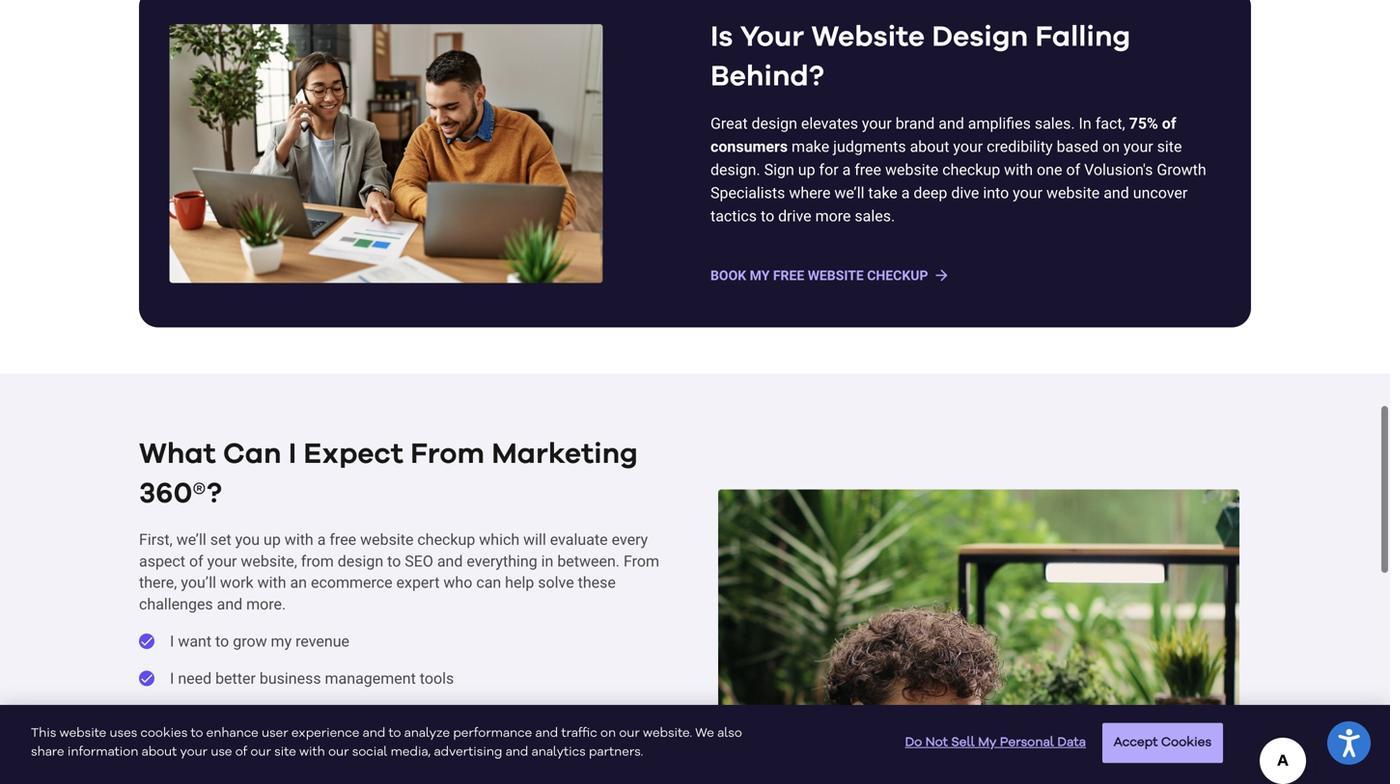 Task type: locate. For each thing, give the bounding box(es) containing it.
with inside this website uses cookies to enhance user experience and to analyze performance and traffic on our website. we also share information about your use of our site with our social media, advertising and analytics partners.
[[299, 747, 325, 759]]

amplifies
[[968, 114, 1031, 133]]

website
[[811, 23, 925, 52], [808, 268, 864, 284]]

i inside what can i expect from marketing 360®?
[[289, 440, 297, 469]]

design inside 'first, we'll set you up with a free website checkup which will evaluate every aspect of your website, from design to seo and everything in between. from there, you'll work with an ecommerce expert who can help solve these challenges and more.'
[[338, 553, 383, 571]]

to inside 'first, we'll set you up with a free website checkup which will evaluate every aspect of your website, from design to seo and everything in between. from there, you'll work with an ecommerce expert who can help solve these challenges and more.'
[[387, 553, 401, 571]]

and up analytics
[[535, 728, 558, 741]]

analytics
[[532, 747, 586, 759]]

to right time
[[286, 744, 300, 762]]

0 vertical spatial website
[[811, 23, 925, 52]]

0 vertical spatial we'll
[[835, 184, 865, 202]]

of right use
[[235, 747, 247, 759]]

0 vertical spatial sales.
[[1035, 114, 1075, 133]]

up inside 'first, we'll set you up with a free website checkup which will evaluate every aspect of your website, from design to seo and everything in between. from there, you'll work with an ecommerce expert who can help solve these challenges and more.'
[[264, 531, 281, 549]]

sign
[[764, 161, 794, 179]]

marketing
[[492, 440, 638, 469]]

about
[[910, 138, 949, 156], [142, 747, 177, 759]]

media,
[[391, 747, 431, 759]]

site up "growth"
[[1157, 138, 1182, 156]]

a
[[842, 161, 851, 179], [902, 184, 910, 202], [317, 531, 326, 549]]

free down judgments
[[855, 161, 881, 179]]

1 vertical spatial up
[[264, 531, 281, 549]]

1 horizontal spatial from
[[624, 553, 659, 571]]

your
[[862, 114, 892, 133], [953, 138, 983, 156], [1124, 138, 1153, 156], [1013, 184, 1043, 202], [207, 553, 237, 571], [180, 747, 208, 759]]

1 horizontal spatial about
[[910, 138, 949, 156]]

from
[[410, 440, 485, 469], [624, 553, 659, 571]]

0 horizontal spatial my
[[750, 268, 770, 284]]

1 horizontal spatial a
[[842, 161, 851, 179]]

0 vertical spatial checkup
[[943, 161, 1000, 179]]

i
[[289, 440, 297, 469], [170, 633, 174, 651], [170, 670, 174, 688], [170, 707, 174, 725], [170, 744, 174, 762]]

website up seo
[[360, 531, 414, 549]]

0 vertical spatial up
[[798, 161, 815, 179]]

behind?
[[711, 62, 824, 91]]

our down experience at the left of page
[[328, 747, 349, 759]]

my right sell at bottom
[[978, 737, 997, 750]]

volusion's
[[1084, 161, 1153, 179]]

about inside make judgments about your credibility based on your site design. sign up for a free website checkup with one of volusion's growth specialists where we'll take a deep dive into your website and uncover tactics to drive more sales.
[[910, 138, 949, 156]]

website up deep
[[885, 161, 939, 179]]

sales. left in
[[1035, 114, 1075, 133]]

1 vertical spatial my
[[978, 737, 997, 750]]

i don't have time to focus on marketing
[[170, 744, 436, 762]]

about down cookies
[[142, 747, 177, 759]]

aspect
[[139, 553, 185, 571]]

on down "fact,"
[[1103, 138, 1120, 156]]

1 horizontal spatial our
[[328, 747, 349, 759]]

performance
[[453, 728, 532, 741]]

with down experience at the left of page
[[299, 747, 325, 759]]

arrow_forward
[[933, 267, 951, 284]]

up left the for
[[798, 161, 815, 179]]

on inside make judgments about your credibility based on your site design. sign up for a free website checkup with one of volusion's growth specialists where we'll take a deep dive into your website and uncover tactics to drive more sales.
[[1103, 138, 1120, 156]]

my left the 'free'
[[750, 268, 770, 284]]

75% of consumers
[[711, 114, 1177, 156]]

2 need from the top
[[178, 707, 212, 725]]

1 vertical spatial help
[[215, 707, 244, 725]]

with up from
[[285, 531, 314, 549]]

management
[[325, 670, 416, 688]]

1 need from the top
[[178, 670, 212, 688]]

0 horizontal spatial design
[[338, 553, 383, 571]]

done
[[139, 634, 154, 650], [139, 671, 154, 687], [139, 708, 154, 724], [139, 746, 154, 761]]

from right expect
[[410, 440, 485, 469]]

1 horizontal spatial checkup
[[943, 161, 1000, 179]]

of inside 'first, we'll set you up with a free website checkup which will evaluate every aspect of your website, from design to seo and everything in between. from there, you'll work with an ecommerce expert who can help solve these challenges and more.'
[[189, 553, 203, 571]]

a up from
[[317, 531, 326, 549]]

1 done from the top
[[139, 634, 154, 650]]

expect
[[304, 440, 403, 469]]

share
[[31, 747, 64, 759]]

1 horizontal spatial design
[[752, 114, 797, 133]]

to up don't
[[191, 728, 203, 741]]

up
[[798, 161, 815, 179], [264, 531, 281, 549]]

we'll
[[835, 184, 865, 202], [176, 531, 206, 549]]

is
[[711, 23, 733, 52]]

there,
[[139, 574, 177, 593]]

0 horizontal spatial free
[[330, 531, 356, 549]]

a right the for
[[842, 161, 851, 179]]

done for i need help with branding, design, video, content
[[139, 708, 154, 724]]

consumers
[[711, 138, 788, 156]]

have
[[215, 744, 248, 762]]

on for marketing
[[346, 744, 363, 762]]

to inside make judgments about your credibility based on your site design. sign up for a free website checkup with one of volusion's growth specialists where we'll take a deep dive into your website and uncover tactics to drive more sales.
[[761, 207, 775, 226]]

a inside 'first, we'll set you up with a free website checkup which will evaluate every aspect of your website, from design to seo and everything in between. from there, you'll work with an ecommerce expert who can help solve these challenges and more.'
[[317, 531, 326, 549]]

our down user
[[251, 747, 271, 759]]

1 vertical spatial website
[[808, 268, 864, 284]]

site inside make judgments about your credibility based on your site design. sign up for a free website checkup with one of volusion's growth specialists where we'll take a deep dive into your website and uncover tactics to drive more sales.
[[1157, 138, 1182, 156]]

0 horizontal spatial about
[[142, 747, 177, 759]]

this
[[31, 728, 56, 741]]

on right the focus
[[346, 744, 363, 762]]

your down 75%
[[1124, 138, 1153, 156]]

your inside 'first, we'll set you up with a free website checkup which will evaluate every aspect of your website, from design to seo and everything in between. from there, you'll work with an ecommerce expert who can help solve these challenges and more.'
[[207, 553, 237, 571]]

do
[[905, 737, 922, 750]]

and inside make judgments about your credibility based on your site design. sign up for a free website checkup with one of volusion's growth specialists where we'll take a deep dive into your website and uncover tactics to drive more sales.
[[1104, 184, 1129, 202]]

uses
[[110, 728, 137, 741]]

of
[[1162, 114, 1177, 133], [1066, 161, 1080, 179], [189, 553, 203, 571], [235, 747, 247, 759]]

website inside is your website design falling behind?
[[811, 23, 925, 52]]

0 vertical spatial free
[[855, 161, 881, 179]]

make
[[792, 138, 830, 156]]

i for i need better business management tools
[[170, 670, 174, 688]]

book
[[711, 268, 746, 284]]

with down the website,
[[257, 574, 286, 593]]

0 horizontal spatial help
[[215, 707, 244, 725]]

do not sell my personal data
[[905, 737, 1086, 750]]

1 horizontal spatial we'll
[[835, 184, 865, 202]]

done for i don't have time to focus on marketing
[[139, 746, 154, 761]]

1 vertical spatial site
[[274, 747, 296, 759]]

1 vertical spatial on
[[601, 728, 616, 741]]

fact,
[[1096, 114, 1125, 133]]

based
[[1057, 138, 1099, 156]]

0 vertical spatial from
[[410, 440, 485, 469]]

done for i need better business management tools
[[139, 671, 154, 687]]

0 vertical spatial a
[[842, 161, 851, 179]]

of down based
[[1066, 161, 1080, 179]]

1 vertical spatial we'll
[[176, 531, 206, 549]]

help up enhance at the bottom of the page
[[215, 707, 244, 725]]

need
[[178, 670, 212, 688], [178, 707, 212, 725]]

1 vertical spatial need
[[178, 707, 212, 725]]

2 vertical spatial a
[[317, 531, 326, 549]]

checkup inside make judgments about your credibility based on your site design. sign up for a free website checkup with one of volusion's growth specialists where we'll take a deep dive into your website and uncover tactics to drive more sales.
[[943, 161, 1000, 179]]

this website uses cookies to enhance user experience and to analyze performance and traffic on our website. we also share information about your use of our site with our social media, advertising and analytics partners.
[[31, 728, 742, 759]]

free inside 'first, we'll set you up with a free website checkup which will evaluate every aspect of your website, from design to seo and everything in between. from there, you'll work with an ecommerce expert who can help solve these challenges and more.'
[[330, 531, 356, 549]]

can
[[223, 440, 281, 469]]

on for your
[[1103, 138, 1120, 156]]

1 vertical spatial from
[[624, 553, 659, 571]]

up up the website,
[[264, 531, 281, 549]]

0 horizontal spatial our
[[251, 747, 271, 759]]

0 horizontal spatial from
[[410, 440, 485, 469]]

need up cookies
[[178, 707, 212, 725]]

an
[[290, 574, 307, 593]]

2 done from the top
[[139, 671, 154, 687]]

do not sell my personal data button
[[905, 725, 1086, 763]]

want
[[178, 633, 212, 651]]

book my free website checkup arrow_forward
[[711, 267, 951, 284]]

these
[[578, 574, 616, 593]]

i for i need help with branding, design, video, content
[[170, 707, 174, 725]]

great
[[711, 114, 748, 133]]

help down everything
[[505, 574, 534, 593]]

we'll left set
[[176, 531, 206, 549]]

from down the every
[[624, 553, 659, 571]]

to up marketing
[[389, 728, 401, 741]]

checkup up seo
[[417, 531, 475, 549]]

sales. down take
[[855, 207, 895, 226]]

4 done from the top
[[139, 746, 154, 761]]

1 horizontal spatial my
[[978, 737, 997, 750]]

website
[[885, 161, 939, 179], [1047, 184, 1100, 202], [360, 531, 414, 549], [60, 728, 106, 741]]

with inside make judgments about your credibility based on your site design. sign up for a free website checkup with one of volusion's growth specialists where we'll take a deep dive into your website and uncover tactics to drive more sales.
[[1004, 161, 1033, 179]]

0 horizontal spatial a
[[317, 531, 326, 549]]

is your website design falling behind?
[[711, 23, 1131, 91]]

accept
[[1114, 737, 1158, 750]]

1 vertical spatial about
[[142, 747, 177, 759]]

2 horizontal spatial our
[[619, 728, 640, 741]]

you
[[235, 531, 260, 549]]

0 horizontal spatial checkup
[[417, 531, 475, 549]]

1 horizontal spatial free
[[855, 161, 881, 179]]

1 vertical spatial checkup
[[417, 531, 475, 549]]

0 vertical spatial site
[[1157, 138, 1182, 156]]

1 horizontal spatial up
[[798, 161, 815, 179]]

design up ecommerce
[[338, 553, 383, 571]]

falling
[[1035, 23, 1131, 52]]

checkup
[[943, 161, 1000, 179], [417, 531, 475, 549]]

our up 'partners.'
[[619, 728, 640, 741]]

great design elevates your brand and amplifies sales. in fact,
[[711, 114, 1129, 133]]

0 vertical spatial help
[[505, 574, 534, 593]]

design
[[932, 23, 1028, 52]]

your down set
[[207, 553, 237, 571]]

0 horizontal spatial up
[[264, 531, 281, 549]]

i for i don't have time to focus on marketing
[[170, 744, 174, 762]]

1 vertical spatial sales.
[[855, 207, 895, 226]]

need down want
[[178, 670, 212, 688]]

0 vertical spatial on
[[1103, 138, 1120, 156]]

my
[[750, 268, 770, 284], [978, 737, 997, 750]]

website.
[[643, 728, 692, 741]]

0 horizontal spatial we'll
[[176, 531, 206, 549]]

and down 'volusion's'
[[1104, 184, 1129, 202]]

2 horizontal spatial a
[[902, 184, 910, 202]]

free inside make judgments about your credibility based on your site design. sign up for a free website checkup with one of volusion's growth specialists where we'll take a deep dive into your website and uncover tactics to drive more sales.
[[855, 161, 881, 179]]

and right the "brand"
[[939, 114, 964, 133]]

2 vertical spatial on
[[346, 744, 363, 762]]

1 horizontal spatial on
[[601, 728, 616, 741]]

about down "great design elevates your brand and amplifies sales. in fact,"
[[910, 138, 949, 156]]

website up "elevates"
[[811, 23, 925, 52]]

site inside this website uses cookies to enhance user experience and to analyze performance and traffic on our website. we also share information about your use of our site with our social media, advertising and analytics partners.
[[274, 747, 296, 759]]

need for help
[[178, 707, 212, 725]]

grow
[[233, 633, 267, 651]]

website up information
[[60, 728, 106, 741]]

0 vertical spatial about
[[910, 138, 949, 156]]

of up you'll
[[189, 553, 203, 571]]

on up 'partners.'
[[601, 728, 616, 741]]

1 vertical spatial free
[[330, 531, 356, 549]]

1 vertical spatial design
[[338, 553, 383, 571]]

of right 75%
[[1162, 114, 1177, 133]]

0 vertical spatial my
[[750, 268, 770, 284]]

a right take
[[902, 184, 910, 202]]

to left drive on the top of page
[[761, 207, 775, 226]]

1 horizontal spatial help
[[505, 574, 534, 593]]

0 horizontal spatial sales.
[[855, 207, 895, 226]]

0 vertical spatial need
[[178, 670, 212, 688]]

don't
[[178, 744, 212, 762]]

free up from
[[330, 531, 356, 549]]

3 done from the top
[[139, 708, 154, 724]]

help
[[505, 574, 534, 593], [215, 707, 244, 725]]

your left use
[[180, 747, 208, 759]]

to left seo
[[387, 553, 401, 571]]

website,
[[241, 553, 297, 571]]

1 horizontal spatial site
[[1157, 138, 1182, 156]]

with down credibility
[[1004, 161, 1033, 179]]

your
[[740, 23, 804, 52]]

accept cookies button
[[1103, 724, 1223, 764]]

and down the design,
[[363, 728, 385, 741]]

sales.
[[1035, 114, 1075, 133], [855, 207, 895, 226]]

to right want
[[215, 633, 229, 651]]

site down user
[[274, 747, 296, 759]]

0 horizontal spatial on
[[346, 744, 363, 762]]

advertising
[[434, 747, 502, 759]]

website right the 'free'
[[808, 268, 864, 284]]

design
[[752, 114, 797, 133], [338, 553, 383, 571]]

design up consumers in the top of the page
[[752, 114, 797, 133]]

partners.
[[589, 747, 643, 759]]

checkup up dive on the right of the page
[[943, 161, 1000, 179]]

0 horizontal spatial site
[[274, 747, 296, 759]]

we'll up more
[[835, 184, 865, 202]]

2 horizontal spatial on
[[1103, 138, 1120, 156]]



Task type: describe. For each thing, give the bounding box(es) containing it.
done for i want to grow my revenue
[[139, 634, 154, 650]]

i need better business management tools
[[170, 670, 454, 688]]

about inside this website uses cookies to enhance user experience and to analyze performance and traffic on our website. we also share information about your use of our site with our social media, advertising and analytics partners.
[[142, 747, 177, 759]]

branding,
[[281, 707, 344, 725]]

of inside this website uses cookies to enhance user experience and to analyze performance and traffic on our website. we also share information about your use of our site with our social media, advertising and analytics partners.
[[235, 747, 247, 759]]

on inside this website uses cookies to enhance user experience and to analyze performance and traffic on our website. we also share information about your use of our site with our social media, advertising and analytics partners.
[[601, 728, 616, 741]]

will
[[523, 531, 546, 549]]

your right into
[[1013, 184, 1043, 202]]

design.
[[711, 161, 760, 179]]

in
[[541, 553, 554, 571]]

your up judgments
[[862, 114, 892, 133]]

help inside 'first, we'll set you up with a free website checkup which will evaluate every aspect of your website, from design to seo and everything in between. from there, you'll work with an ecommerce expert who can help solve these challenges and more.'
[[505, 574, 534, 593]]

1 vertical spatial a
[[902, 184, 910, 202]]

in
[[1079, 114, 1092, 133]]

make judgments about your credibility based on your site design. sign up for a free website checkup with one of volusion's growth specialists where we'll take a deep dive into your website and uncover tactics to drive more sales.
[[711, 138, 1207, 226]]

with up user
[[248, 707, 277, 725]]

you'll
[[181, 574, 216, 593]]

traffic
[[561, 728, 597, 741]]

credibility
[[987, 138, 1053, 156]]

website inside book my free website checkup arrow_forward
[[808, 268, 864, 284]]

challenges
[[139, 596, 213, 614]]

who
[[444, 574, 472, 593]]

work
[[220, 574, 254, 593]]

every
[[612, 531, 648, 549]]

not
[[926, 737, 948, 750]]

360®?
[[139, 480, 222, 509]]

i need help with branding, design, video, content
[[170, 707, 497, 725]]

tools
[[420, 670, 454, 688]]

cookies
[[1161, 737, 1212, 750]]

my inside button
[[978, 737, 997, 750]]

also
[[717, 728, 742, 741]]

set
[[210, 531, 231, 549]]

what can i expect from marketing 360®?
[[139, 440, 638, 509]]

we
[[695, 728, 714, 741]]

specialists
[[711, 184, 785, 202]]

more
[[815, 207, 851, 226]]

enhance
[[206, 728, 259, 741]]

growth
[[1157, 161, 1207, 179]]

drive
[[778, 207, 812, 226]]

time
[[252, 744, 282, 762]]

personal
[[1000, 737, 1054, 750]]

marketing360 image
[[718, 489, 1240, 785]]

business
[[260, 670, 321, 688]]

marketing
[[367, 744, 436, 762]]

brand
[[896, 114, 935, 133]]

1 horizontal spatial sales.
[[1035, 114, 1075, 133]]

sales. inside make judgments about your credibility based on your site design. sign up for a free website checkup with one of volusion's growth specialists where we'll take a deep dive into your website and uncover tactics to drive more sales.
[[855, 207, 895, 226]]

experience
[[291, 728, 359, 741]]

user
[[262, 728, 288, 741]]

from inside 'first, we'll set you up with a free website checkup which will evaluate every aspect of your website, from design to seo and everything in between. from there, you'll work with an ecommerce expert who can help solve these challenges and more.'
[[624, 553, 659, 571]]

and down performance
[[506, 747, 528, 759]]

which
[[479, 531, 520, 549]]

website inside 'first, we'll set you up with a free website checkup which will evaluate every aspect of your website, from design to seo and everything in between. from there, you'll work with an ecommerce expert who can help solve these challenges and more.'
[[360, 531, 414, 549]]

between.
[[557, 553, 620, 571]]

information
[[67, 747, 138, 759]]

expert
[[396, 574, 440, 593]]

into
[[983, 184, 1009, 202]]

analyze
[[404, 728, 450, 741]]

deep
[[914, 184, 947, 202]]

dive
[[951, 184, 979, 202]]

content
[[445, 707, 497, 725]]

sell
[[951, 737, 975, 750]]

evaluate
[[550, 531, 608, 549]]

your inside this website uses cookies to enhance user experience and to analyze performance and traffic on our website. we also share information about your use of our site with our social media, advertising and analytics partners.
[[180, 747, 208, 759]]

website inside this website uses cookies to enhance user experience and to analyze performance and traffic on our website. we also share information about your use of our site with our social media, advertising and analytics partners.
[[60, 728, 106, 741]]

uncover
[[1133, 184, 1188, 202]]

of inside 75% of consumers
[[1162, 114, 1177, 133]]

cookies
[[140, 728, 188, 741]]

checkup inside 'first, we'll set you up with a free website checkup which will evaluate every aspect of your website, from design to seo and everything in between. from there, you'll work with an ecommerce expert who can help solve these challenges and more.'
[[417, 531, 475, 549]]

where
[[789, 184, 831, 202]]

we'll inside make judgments about your credibility based on your site design. sign up for a free website checkup with one of volusion's growth specialists where we'll take a deep dive into your website and uncover tactics to drive more sales.
[[835, 184, 865, 202]]

judgments
[[833, 138, 906, 156]]

first, we'll set you up with a free website checkup which will evaluate every aspect of your website, from design to seo and everything in between. from there, you'll work with an ecommerce expert who can help solve these challenges and more.
[[139, 531, 659, 614]]

elevates
[[801, 114, 858, 133]]

design,
[[348, 707, 397, 725]]

we'll inside 'first, we'll set you up with a free website checkup which will evaluate every aspect of your website, from design to seo and everything in between. from there, you'll work with an ecommerce expert who can help solve these challenges and more.'
[[176, 531, 206, 549]]

video,
[[401, 707, 441, 725]]

seo
[[405, 553, 433, 571]]

privacy alert dialog
[[0, 706, 1390, 785]]

my inside book my free website checkup arrow_forward
[[750, 268, 770, 284]]

website down one
[[1047, 184, 1100, 202]]

your down amplifies
[[953, 138, 983, 156]]

and down work
[[217, 596, 243, 614]]

my
[[271, 633, 292, 651]]

open accessibe: accessibility options, statement and help image
[[1339, 730, 1360, 758]]

accept cookies
[[1114, 737, 1212, 750]]

of inside make judgments about your credibility based on your site design. sign up for a free website checkup with one of volusion's growth specialists where we'll take a deep dive into your website and uncover tactics to drive more sales.
[[1066, 161, 1080, 179]]

need for better
[[178, 670, 212, 688]]

from
[[301, 553, 334, 571]]

ecommerce
[[311, 574, 393, 593]]

one
[[1037, 161, 1062, 179]]

more.
[[246, 596, 286, 614]]

from inside what can i expect from marketing 360®?
[[410, 440, 485, 469]]

75%
[[1129, 114, 1158, 133]]

0 vertical spatial design
[[752, 114, 797, 133]]

everything
[[467, 553, 537, 571]]

free
[[773, 268, 804, 284]]

use
[[211, 747, 232, 759]]

data
[[1058, 737, 1086, 750]]

i want to grow my revenue
[[170, 633, 350, 651]]

first,
[[139, 531, 173, 549]]

for
[[819, 161, 839, 179]]

and up who
[[437, 553, 463, 571]]

better
[[215, 670, 256, 688]]

solve
[[538, 574, 574, 593]]

i for i want to grow my revenue
[[170, 633, 174, 651]]

revenue
[[296, 633, 350, 651]]

up inside make judgments about your credibility based on your site design. sign up for a free website checkup with one of volusion's growth specialists where we'll take a deep dive into your website and uncover tactics to drive more sales.
[[798, 161, 815, 179]]

what
[[139, 440, 216, 469]]

take
[[868, 184, 898, 202]]

business check image
[[154, 9, 618, 298]]



Task type: vqa. For each thing, say whether or not it's contained in the screenshot.
online
no



